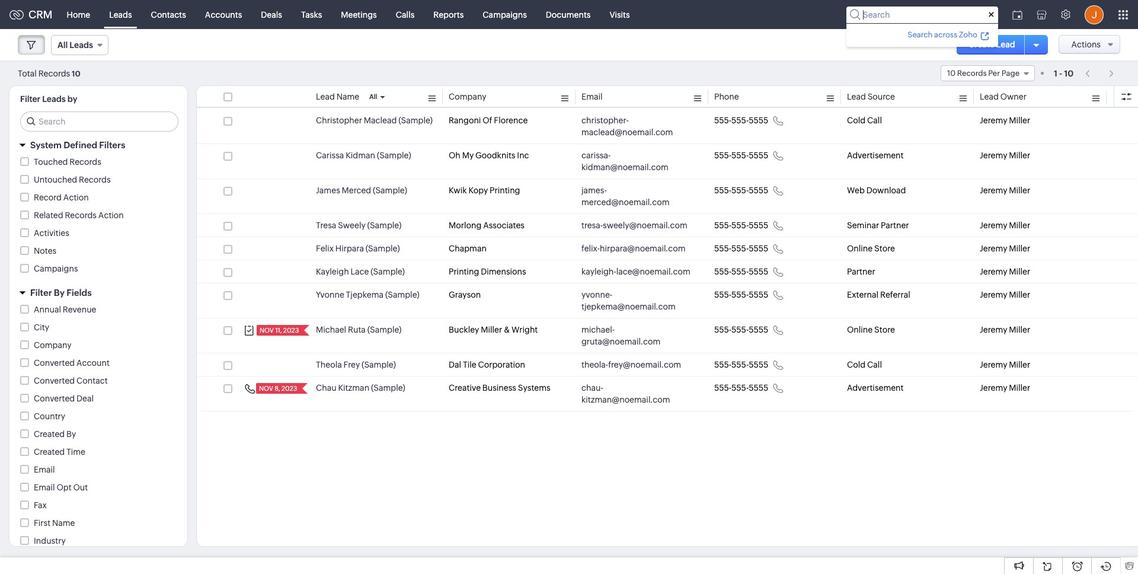 Task type: vqa. For each thing, say whether or not it's contained in the screenshot.


Task type: locate. For each thing, give the bounding box(es) containing it.
2023 right 8,
[[282, 385, 297, 392]]

10 down search across zoho 'link'
[[948, 69, 956, 78]]

records
[[38, 68, 70, 78], [958, 69, 987, 78], [70, 157, 101, 167], [79, 175, 111, 184], [65, 211, 97, 220]]

created for created time
[[34, 447, 65, 457]]

nov inside nov 11, 2023 link
[[260, 327, 274, 334]]

jeremy miller for james- merced@noemail.com
[[980, 186, 1031, 195]]

5555 for yvonne- tjepkema@noemail.com
[[749, 290, 769, 299]]

6 555-555-5555 from the top
[[715, 267, 769, 276]]

felix hirpara (sample) link
[[316, 243, 400, 254]]

kayleigh-lace@noemail.com link
[[582, 266, 691, 278]]

1 vertical spatial campaigns
[[34, 264, 78, 273]]

chau- kitzman@noemail.com link
[[582, 382, 691, 406]]

2 converted from the top
[[34, 376, 75, 385]]

8 5555 from the top
[[749, 325, 769, 334]]

4 jeremy from the top
[[980, 221, 1008, 230]]

nov
[[260, 327, 274, 334], [259, 385, 273, 392]]

1 vertical spatial converted
[[34, 376, 75, 385]]

kitzman
[[338, 383, 369, 393]]

0 vertical spatial printing
[[490, 186, 520, 195]]

0 vertical spatial company
[[449, 92, 487, 101]]

1 vertical spatial call
[[868, 360, 882, 369]]

converted up converted contact
[[34, 358, 75, 368]]

michael- gruta@noemail.com link
[[582, 324, 691, 347]]

james merced (sample)
[[316, 186, 407, 195]]

0 vertical spatial created
[[34, 429, 65, 439]]

(sample) for kayleigh lace (sample)
[[371, 267, 405, 276]]

created time
[[34, 447, 85, 457]]

created for created by
[[34, 429, 65, 439]]

created by
[[34, 429, 76, 439]]

store down seminar partner
[[875, 244, 895, 253]]

row group containing christopher maclead (sample)
[[197, 109, 1139, 412]]

email up christopher-
[[582, 92, 603, 101]]

1 5555 from the top
[[749, 116, 769, 125]]

created down country
[[34, 429, 65, 439]]

0 vertical spatial store
[[875, 244, 895, 253]]

7 5555 from the top
[[749, 290, 769, 299]]

nov 8, 2023
[[259, 385, 297, 392]]

(sample) right kitzman
[[371, 383, 405, 393]]

activities
[[34, 228, 69, 238]]

out
[[73, 483, 88, 492]]

2023
[[283, 327, 299, 334], [282, 385, 297, 392]]

3 converted from the top
[[34, 394, 75, 403]]

records inside field
[[958, 69, 987, 78]]

visits
[[610, 10, 630, 19]]

kopy
[[469, 186, 488, 195]]

industry
[[34, 536, 66, 546]]

555-555-5555 for felix-hirpara@noemail.com
[[715, 244, 769, 253]]

(sample) inside 'link'
[[362, 360, 396, 369]]

2 jeremy miller from the top
[[980, 151, 1031, 160]]

filter inside dropdown button
[[30, 288, 52, 298]]

2 vertical spatial converted
[[34, 394, 75, 403]]

total
[[18, 68, 37, 78]]

555-555-5555 for yvonne- tjepkema@noemail.com
[[715, 290, 769, 299]]

2 cold from the top
[[847, 360, 866, 369]]

jeremy for tresa-sweely@noemail.com
[[980, 221, 1008, 230]]

1 horizontal spatial leads
[[70, 40, 93, 50]]

leads inside field
[[70, 40, 93, 50]]

jeremy miller for carissa- kidman@noemail.com
[[980, 151, 1031, 160]]

5 555-555-5555 from the top
[[715, 244, 769, 253]]

10 jeremy from the top
[[980, 383, 1008, 393]]

grayson
[[449, 290, 481, 299]]

10 jeremy miller from the top
[[980, 383, 1031, 393]]

555-555-5555 for theola-frey@noemail.com
[[715, 360, 769, 369]]

1 vertical spatial cold
[[847, 360, 866, 369]]

1 vertical spatial email
[[34, 465, 55, 474]]

1 jeremy from the top
[[980, 116, 1008, 125]]

0 vertical spatial all
[[58, 40, 68, 50]]

(sample) up kayleigh lace (sample)
[[366, 244, 400, 253]]

1 online store from the top
[[847, 244, 895, 253]]

1 vertical spatial online store
[[847, 325, 895, 334]]

2 5555 from the top
[[749, 151, 769, 160]]

by inside dropdown button
[[54, 288, 65, 298]]

0 vertical spatial action
[[63, 193, 89, 202]]

2 cold call from the top
[[847, 360, 882, 369]]

(sample) for carissa kidman (sample)
[[377, 151, 411, 160]]

creative
[[449, 383, 481, 393]]

(sample) right the tjepkema
[[385, 290, 420, 299]]

navigation
[[1080, 65, 1121, 82]]

1 horizontal spatial campaigns
[[483, 10, 527, 19]]

10 records per page
[[948, 69, 1020, 78]]

0 vertical spatial cold call
[[847, 116, 882, 125]]

1 horizontal spatial all
[[369, 93, 377, 100]]

action down untouched records
[[98, 211, 124, 220]]

online down seminar
[[847, 244, 873, 253]]

printing dimensions
[[449, 267, 526, 276]]

jeremy for chau- kitzman@noemail.com
[[980, 383, 1008, 393]]

nov left 11,
[[260, 327, 274, 334]]

2023 for michael ruta (sample)
[[283, 327, 299, 334]]

5 5555 from the top
[[749, 244, 769, 253]]

2 555-555-5555 from the top
[[715, 151, 769, 160]]

4 5555 from the top
[[749, 221, 769, 230]]

1 vertical spatial 2023
[[282, 385, 297, 392]]

3 jeremy from the top
[[980, 186, 1008, 195]]

5555 for felix-hirpara@noemail.com
[[749, 244, 769, 253]]

1 vertical spatial company
[[34, 340, 72, 350]]

email down created time
[[34, 465, 55, 474]]

0 vertical spatial call
[[868, 116, 882, 125]]

jeremy for james- merced@noemail.com
[[980, 186, 1008, 195]]

kayleigh
[[316, 267, 349, 276]]

lead up christopher
[[316, 92, 335, 101]]

0 horizontal spatial 10
[[72, 69, 81, 78]]

name right first at the left bottom of the page
[[52, 518, 75, 528]]

records for total
[[38, 68, 70, 78]]

call for christopher- maclead@noemail.com
[[868, 116, 882, 125]]

10 up by
[[72, 69, 81, 78]]

5 jeremy miller from the top
[[980, 244, 1031, 253]]

5555 for kayleigh-lace@noemail.com
[[749, 267, 769, 276]]

1 horizontal spatial company
[[449, 92, 487, 101]]

all inside field
[[58, 40, 68, 50]]

miller for chau- kitzman@noemail.com
[[1009, 383, 1031, 393]]

calendar image
[[1013, 10, 1023, 19]]

2 store from the top
[[875, 325, 895, 334]]

leads left by
[[42, 94, 66, 104]]

filters
[[99, 140, 125, 150]]

5555 for james- merced@noemail.com
[[749, 186, 769, 195]]

leads
[[109, 10, 132, 19], [70, 40, 93, 50], [42, 94, 66, 104]]

1 vertical spatial online
[[847, 325, 873, 334]]

christopher maclead (sample) link
[[316, 114, 433, 126]]

store
[[875, 244, 895, 253], [875, 325, 895, 334]]

merced@noemail.com
[[582, 197, 670, 207]]

lead right create
[[997, 40, 1016, 49]]

0 vertical spatial converted
[[34, 358, 75, 368]]

2 vertical spatial leads
[[42, 94, 66, 104]]

2 horizontal spatial leads
[[109, 10, 132, 19]]

filter
[[20, 94, 40, 104], [30, 288, 52, 298]]

lead
[[997, 40, 1016, 49], [316, 92, 335, 101], [847, 92, 866, 101], [980, 92, 999, 101]]

6 jeremy from the top
[[980, 267, 1008, 276]]

1 store from the top
[[875, 244, 895, 253]]

nov inside nov 8, 2023 link
[[259, 385, 273, 392]]

1 call from the top
[[868, 116, 882, 125]]

converted deal
[[34, 394, 94, 403]]

1 horizontal spatial printing
[[490, 186, 520, 195]]

1 cold from the top
[[847, 116, 866, 125]]

lead left the source
[[847, 92, 866, 101]]

0 vertical spatial by
[[54, 288, 65, 298]]

all for all leads
[[58, 40, 68, 50]]

0 vertical spatial filter
[[20, 94, 40, 104]]

0 vertical spatial online
[[847, 244, 873, 253]]

deals
[[261, 10, 282, 19]]

web download
[[847, 186, 906, 195]]

2 online from the top
[[847, 325, 873, 334]]

hirpara@noemail.com
[[600, 244, 686, 253]]

5555 for chau- kitzman@noemail.com
[[749, 383, 769, 393]]

0 vertical spatial 2023
[[283, 327, 299, 334]]

touched records
[[34, 157, 101, 167]]

records down 'record action'
[[65, 211, 97, 220]]

carissa kidman (sample) link
[[316, 149, 411, 161]]

2 jeremy from the top
[[980, 151, 1008, 160]]

accounts link
[[196, 0, 252, 29]]

leads for all leads
[[70, 40, 93, 50]]

2023 inside nov 8, 2023 link
[[282, 385, 297, 392]]

3 5555 from the top
[[749, 186, 769, 195]]

(sample) for james merced (sample)
[[373, 186, 407, 195]]

2 created from the top
[[34, 447, 65, 457]]

contact
[[77, 376, 108, 385]]

partner
[[881, 221, 909, 230], [847, 267, 876, 276]]

miller for christopher- maclead@noemail.com
[[1009, 116, 1031, 125]]

email up fax
[[34, 483, 55, 492]]

online store down external referral
[[847, 325, 895, 334]]

by up the annual revenue
[[54, 288, 65, 298]]

external
[[847, 290, 879, 299]]

yvonne tjepkema (sample) link
[[316, 289, 420, 301]]

owner
[[1001, 92, 1027, 101]]

theola-frey@noemail.com
[[582, 360, 681, 369]]

0 vertical spatial campaigns
[[483, 10, 527, 19]]

10 inside total records 10
[[72, 69, 81, 78]]

4 jeremy miller from the top
[[980, 221, 1031, 230]]

visits link
[[600, 0, 640, 29]]

james merced (sample) link
[[316, 184, 407, 196]]

converted contact
[[34, 376, 108, 385]]

campaigns right reports
[[483, 10, 527, 19]]

1 horizontal spatial partner
[[881, 221, 909, 230]]

theola-frey@noemail.com link
[[582, 359, 681, 371]]

converted up country
[[34, 394, 75, 403]]

1 vertical spatial cold call
[[847, 360, 882, 369]]

0 horizontal spatial leads
[[42, 94, 66, 104]]

converted for converted deal
[[34, 394, 75, 403]]

1 created from the top
[[34, 429, 65, 439]]

2 advertisement from the top
[[847, 383, 904, 393]]

by up time
[[66, 429, 76, 439]]

1 converted from the top
[[34, 358, 75, 368]]

created down created by
[[34, 447, 65, 457]]

5555 for michael- gruta@noemail.com
[[749, 325, 769, 334]]

filter up annual
[[30, 288, 52, 298]]

3 jeremy miller from the top
[[980, 186, 1031, 195]]

lead down '10 records per page' field
[[980, 92, 999, 101]]

1 horizontal spatial action
[[98, 211, 124, 220]]

felix
[[316, 244, 334, 253]]

all up christopher maclead (sample) link in the top of the page
[[369, 93, 377, 100]]

(sample) right frey at the bottom of page
[[362, 360, 396, 369]]

2023 for chau kitzman (sample)
[[282, 385, 297, 392]]

1 horizontal spatial name
[[337, 92, 359, 101]]

0 horizontal spatial name
[[52, 518, 75, 528]]

1 555-555-5555 from the top
[[715, 116, 769, 125]]

1 vertical spatial partner
[[847, 267, 876, 276]]

store down external referral
[[875, 325, 895, 334]]

1 vertical spatial all
[[369, 93, 377, 100]]

5555 for tresa-sweely@noemail.com
[[749, 221, 769, 230]]

jeremy for christopher- maclead@noemail.com
[[980, 116, 1008, 125]]

10 555-555-5555 from the top
[[715, 383, 769, 393]]

(sample) right sweely
[[367, 221, 402, 230]]

records up filter leads by
[[38, 68, 70, 78]]

2 horizontal spatial 10
[[1065, 68, 1074, 78]]

campaigns down notes
[[34, 264, 78, 273]]

defined
[[64, 140, 97, 150]]

0 horizontal spatial printing
[[449, 267, 479, 276]]

morlong
[[449, 221, 482, 230]]

0 horizontal spatial campaigns
[[34, 264, 78, 273]]

0 horizontal spatial by
[[54, 288, 65, 298]]

8 555-555-5555 from the top
[[715, 325, 769, 334]]

555-555-5555 for james- merced@noemail.com
[[715, 186, 769, 195]]

call
[[868, 116, 882, 125], [868, 360, 882, 369]]

2023 inside nov 11, 2023 link
[[283, 327, 299, 334]]

printing right kopy
[[490, 186, 520, 195]]

9 555-555-5555 from the top
[[715, 360, 769, 369]]

10
[[1065, 68, 1074, 78], [948, 69, 956, 78], [72, 69, 81, 78]]

records down touched records
[[79, 175, 111, 184]]

(sample) right ruta
[[367, 325, 402, 334]]

All Leads field
[[51, 35, 108, 55]]

jeremy miller for chau- kitzman@noemail.com
[[980, 383, 1031, 393]]

campaigns
[[483, 10, 527, 19], [34, 264, 78, 273]]

fax
[[34, 500, 47, 510]]

converted up converted deal
[[34, 376, 75, 385]]

(sample) right kidman
[[377, 151, 411, 160]]

total records 10
[[18, 68, 81, 78]]

lead for lead source
[[847, 92, 866, 101]]

felix-
[[582, 244, 600, 253]]

tresa-
[[582, 221, 603, 230]]

company up rangoni
[[449, 92, 487, 101]]

christopher
[[316, 116, 362, 125]]

10 right -
[[1065, 68, 1074, 78]]

8 jeremy miller from the top
[[980, 325, 1031, 334]]

carissa
[[316, 151, 344, 160]]

online
[[847, 244, 873, 253], [847, 325, 873, 334]]

name for first name
[[52, 518, 75, 528]]

leads down home link
[[70, 40, 93, 50]]

2 call from the top
[[868, 360, 882, 369]]

5555 for theola-frey@noemail.com
[[749, 360, 769, 369]]

carissa-
[[582, 151, 611, 160]]

1 cold call from the top
[[847, 116, 882, 125]]

1 vertical spatial nov
[[259, 385, 273, 392]]

1 vertical spatial action
[[98, 211, 124, 220]]

dimensions
[[481, 267, 526, 276]]

2023 right 11,
[[283, 327, 299, 334]]

cold call
[[847, 116, 882, 125], [847, 360, 882, 369]]

records for related
[[65, 211, 97, 220]]

lace
[[351, 267, 369, 276]]

7 555-555-5555 from the top
[[715, 290, 769, 299]]

0 horizontal spatial partner
[[847, 267, 876, 276]]

(sample) right maclead
[[399, 116, 433, 125]]

search across zoho link
[[906, 28, 991, 41]]

5 jeremy from the top
[[980, 244, 1008, 253]]

1 advertisement from the top
[[847, 151, 904, 160]]

10 5555 from the top
[[749, 383, 769, 393]]

1 vertical spatial leads
[[70, 40, 93, 50]]

1 horizontal spatial by
[[66, 429, 76, 439]]

7 jeremy miller from the top
[[980, 290, 1031, 299]]

records left per
[[958, 69, 987, 78]]

company down city
[[34, 340, 72, 350]]

kayleigh lace (sample) link
[[316, 266, 405, 278]]

6 jeremy miller from the top
[[980, 267, 1031, 276]]

online store down seminar partner
[[847, 244, 895, 253]]

4 555-555-5555 from the top
[[715, 221, 769, 230]]

1 vertical spatial filter
[[30, 288, 52, 298]]

by for created
[[66, 429, 76, 439]]

chau kitzman (sample)
[[316, 383, 405, 393]]

miller for kayleigh-lace@noemail.com
[[1009, 267, 1031, 276]]

online store for felix-hirpara@noemail.com
[[847, 244, 895, 253]]

all up total records 10
[[58, 40, 68, 50]]

zoho
[[959, 30, 978, 39]]

christopher- maclead@noemail.com
[[582, 116, 673, 137]]

8 jeremy from the top
[[980, 325, 1008, 334]]

nov left 8,
[[259, 385, 273, 392]]

555-555-5555 for chau- kitzman@noemail.com
[[715, 383, 769, 393]]

campaigns inside campaigns link
[[483, 10, 527, 19]]

advertisement for chau- kitzman@noemail.com
[[847, 383, 904, 393]]

christopher maclead (sample)
[[316, 116, 433, 125]]

0 horizontal spatial action
[[63, 193, 89, 202]]

row group
[[197, 109, 1139, 412]]

online down the external
[[847, 325, 873, 334]]

(sample) for tresa sweely (sample)
[[367, 221, 402, 230]]

0 vertical spatial advertisement
[[847, 151, 904, 160]]

9 jeremy miller from the top
[[980, 360, 1031, 369]]

seminar
[[847, 221, 879, 230]]

cold call for theola-frey@noemail.com
[[847, 360, 882, 369]]

lead name
[[316, 92, 359, 101]]

1 vertical spatial created
[[34, 447, 65, 457]]

7 jeremy from the top
[[980, 290, 1008, 299]]

2 online store from the top
[[847, 325, 895, 334]]

printing up grayson
[[449, 267, 479, 276]]

filter down total
[[20, 94, 40, 104]]

1 online from the top
[[847, 244, 873, 253]]

kwik
[[449, 186, 467, 195]]

time
[[66, 447, 85, 457]]

0 vertical spatial nov
[[260, 327, 274, 334]]

carissa kidman (sample)
[[316, 151, 411, 160]]

create
[[969, 40, 995, 49]]

3 555-555-5555 from the top
[[715, 186, 769, 195]]

jeremy for theola-frey@noemail.com
[[980, 360, 1008, 369]]

converted for converted account
[[34, 358, 75, 368]]

1 jeremy miller from the top
[[980, 116, 1031, 125]]

6 5555 from the top
[[749, 267, 769, 276]]

profile element
[[1078, 0, 1111, 29]]

campaigns link
[[473, 0, 537, 29]]

555-555-5555 for tresa-sweely@noemail.com
[[715, 221, 769, 230]]

1 vertical spatial name
[[52, 518, 75, 528]]

chau
[[316, 383, 337, 393]]

0 horizontal spatial all
[[58, 40, 68, 50]]

felix-hirpara@noemail.com link
[[582, 243, 686, 254]]

action
[[63, 193, 89, 202], [98, 211, 124, 220]]

1 vertical spatial printing
[[449, 267, 479, 276]]

partner up the external
[[847, 267, 876, 276]]

records for untouched
[[79, 175, 111, 184]]

1 vertical spatial advertisement
[[847, 383, 904, 393]]

of
[[483, 116, 492, 125]]

0 vertical spatial name
[[337, 92, 359, 101]]

name up christopher
[[337, 92, 359, 101]]

0 vertical spatial email
[[582, 92, 603, 101]]

9 jeremy from the top
[[980, 360, 1008, 369]]

9 5555 from the top
[[749, 360, 769, 369]]

profile image
[[1085, 5, 1104, 24]]

action up the related records action
[[63, 193, 89, 202]]

chau kitzman (sample) link
[[316, 382, 405, 394]]

creative business systems
[[449, 383, 551, 393]]

0 vertical spatial online store
[[847, 244, 895, 253]]

leads right home
[[109, 10, 132, 19]]

0 vertical spatial cold
[[847, 116, 866, 125]]

1 vertical spatial store
[[875, 325, 895, 334]]

(sample) inside "link"
[[371, 383, 405, 393]]

partner right seminar
[[881, 221, 909, 230]]

1 horizontal spatial 10
[[948, 69, 956, 78]]

records down the defined
[[70, 157, 101, 167]]

lace@noemail.com
[[616, 267, 691, 276]]

(sample) right merced
[[373, 186, 407, 195]]

1 vertical spatial by
[[66, 429, 76, 439]]

(sample) right lace
[[371, 267, 405, 276]]

filter leads by
[[20, 94, 77, 104]]



Task type: describe. For each thing, give the bounding box(es) containing it.
jeremy miller for yvonne- tjepkema@noemail.com
[[980, 290, 1031, 299]]

online for felix-hirpara@noemail.com
[[847, 244, 873, 253]]

all for all
[[369, 93, 377, 100]]

michael- gruta@noemail.com
[[582, 325, 661, 346]]

tasks link
[[292, 0, 332, 29]]

carissa- kidman@noemail.com link
[[582, 149, 691, 173]]

tasks
[[301, 10, 322, 19]]

2 vertical spatial email
[[34, 483, 55, 492]]

tresa sweely (sample) link
[[316, 219, 402, 231]]

online for michael- gruta@noemail.com
[[847, 325, 873, 334]]

-
[[1060, 68, 1063, 78]]

jeremy for michael- gruta@noemail.com
[[980, 325, 1008, 334]]

business
[[483, 383, 516, 393]]

kwik kopy printing
[[449, 186, 520, 195]]

my
[[462, 151, 474, 160]]

james-
[[582, 186, 607, 195]]

nov 8, 2023 link
[[256, 383, 298, 394]]

system defined filters button
[[9, 135, 187, 155]]

jeremy miller for tresa-sweely@noemail.com
[[980, 221, 1031, 230]]

untouched records
[[34, 175, 111, 184]]

miller for theola-frey@noemail.com
[[1009, 360, 1031, 369]]

records for 10
[[958, 69, 987, 78]]

lead for lead name
[[316, 92, 335, 101]]

record action
[[34, 193, 89, 202]]

system
[[30, 140, 62, 150]]

jeremy for felix-hirpara@noemail.com
[[980, 244, 1008, 253]]

notes
[[34, 246, 56, 256]]

converted account
[[34, 358, 110, 368]]

referral
[[881, 290, 911, 299]]

(sample) for felix hirpara (sample)
[[366, 244, 400, 253]]

kayleigh-lace@noemail.com
[[582, 267, 691, 276]]

logo image
[[9, 10, 24, 19]]

actions
[[1072, 40, 1101, 49]]

touched
[[34, 157, 68, 167]]

contacts link
[[141, 0, 196, 29]]

store for felix-hirpara@noemail.com
[[875, 244, 895, 253]]

by for filter
[[54, 288, 65, 298]]

jeremy miller for christopher- maclead@noemail.com
[[980, 116, 1031, 125]]

10 Records Per Page field
[[941, 65, 1035, 81]]

nov 11, 2023 link
[[257, 325, 300, 336]]

yvonne- tjepkema@noemail.com link
[[582, 289, 691, 313]]

felix-hirpara@noemail.com
[[582, 244, 686, 253]]

kidman
[[346, 151, 375, 160]]

Search text field
[[21, 112, 178, 131]]

converted for converted contact
[[34, 376, 75, 385]]

jeremy for carissa- kidman@noemail.com
[[980, 151, 1008, 160]]

(sample) for christopher maclead (sample)
[[399, 116, 433, 125]]

10 for total records 10
[[72, 69, 81, 78]]

oh
[[449, 151, 461, 160]]

opt
[[57, 483, 71, 492]]

annual
[[34, 305, 61, 314]]

theola frey (sample)
[[316, 360, 396, 369]]

online store for michael- gruta@noemail.com
[[847, 325, 895, 334]]

contacts
[[151, 10, 186, 19]]

download
[[867, 186, 906, 195]]

5555 for christopher- maclead@noemail.com
[[749, 116, 769, 125]]

miller for felix-hirpara@noemail.com
[[1009, 244, 1031, 253]]

10 inside '10 records per page' field
[[948, 69, 956, 78]]

miller for james- merced@noemail.com
[[1009, 186, 1031, 195]]

tresa-sweely@noemail.com
[[582, 221, 688, 230]]

felix hirpara (sample)
[[316, 244, 400, 253]]

nov for michael
[[260, 327, 274, 334]]

5555 for carissa- kidman@noemail.com
[[749, 151, 769, 160]]

store for michael- gruta@noemail.com
[[875, 325, 895, 334]]

call for theola-frey@noemail.com
[[868, 360, 882, 369]]

nov 11, 2023
[[260, 327, 299, 334]]

filter for filter leads by
[[20, 94, 40, 104]]

system defined filters
[[30, 140, 125, 150]]

0 horizontal spatial company
[[34, 340, 72, 350]]

lead source
[[847, 92, 895, 101]]

inc
[[517, 151, 529, 160]]

(sample) for chau kitzman (sample)
[[371, 383, 405, 393]]

(sample) for yvonne tjepkema (sample)
[[385, 290, 420, 299]]

create menu image
[[977, 0, 1006, 29]]

search
[[908, 30, 933, 39]]

accounts
[[205, 10, 242, 19]]

yvonne
[[316, 290, 344, 299]]

miller for tresa-sweely@noemail.com
[[1009, 221, 1031, 230]]

records for touched
[[70, 157, 101, 167]]

frey
[[344, 360, 360, 369]]

leads link
[[100, 0, 141, 29]]

10 for 1 - 10
[[1065, 68, 1074, 78]]

theola
[[316, 360, 342, 369]]

florence
[[494, 116, 528, 125]]

country
[[34, 412, 65, 421]]

city
[[34, 323, 49, 332]]

home
[[67, 10, 90, 19]]

dal
[[449, 360, 461, 369]]

calls link
[[386, 0, 424, 29]]

calls
[[396, 10, 415, 19]]

reports
[[434, 10, 464, 19]]

james- merced@noemail.com link
[[582, 184, 691, 208]]

cold call for christopher- maclead@noemail.com
[[847, 116, 882, 125]]

jeremy for kayleigh-lace@noemail.com
[[980, 267, 1008, 276]]

advertisement for carissa- kidman@noemail.com
[[847, 151, 904, 160]]

0 vertical spatial partner
[[881, 221, 909, 230]]

555-555-5555 for michael- gruta@noemail.com
[[715, 325, 769, 334]]

documents
[[546, 10, 591, 19]]

yvonne-
[[582, 290, 613, 299]]

lead inside button
[[997, 40, 1016, 49]]

555-555-5555 for carissa- kidman@noemail.com
[[715, 151, 769, 160]]

christopher-
[[582, 116, 629, 125]]

rangoni of florence
[[449, 116, 528, 125]]

miller for michael- gruta@noemail.com
[[1009, 325, 1031, 334]]

create lead button
[[957, 35, 1027, 55]]

michael
[[316, 325, 346, 334]]

tjepkema@noemail.com
[[582, 302, 676, 311]]

documents link
[[537, 0, 600, 29]]

kidman@noemail.com
[[582, 162, 669, 172]]

james
[[316, 186, 340, 195]]

jeremy miller for michael- gruta@noemail.com
[[980, 325, 1031, 334]]

meetings
[[341, 10, 377, 19]]

cold for christopher- maclead@noemail.com
[[847, 116, 866, 125]]

cold for theola-frey@noemail.com
[[847, 360, 866, 369]]

555-555-5555 for kayleigh-lace@noemail.com
[[715, 267, 769, 276]]

miller for yvonne- tjepkema@noemail.com
[[1009, 290, 1031, 299]]

lead for lead owner
[[980, 92, 999, 101]]

jeremy for yvonne- tjepkema@noemail.com
[[980, 290, 1008, 299]]

filter for filter by fields
[[30, 288, 52, 298]]

jeremy miller for felix-hirpara@noemail.com
[[980, 244, 1031, 253]]

nov for chau
[[259, 385, 273, 392]]

web
[[847, 186, 865, 195]]

theola-
[[582, 360, 608, 369]]

dal tile corporation
[[449, 360, 525, 369]]

related
[[34, 211, 63, 220]]

sweely@noemail.com
[[603, 221, 688, 230]]

name for lead name
[[337, 92, 359, 101]]

leads for filter leads by
[[42, 94, 66, 104]]

0 vertical spatial leads
[[109, 10, 132, 19]]

yvonne tjepkema (sample)
[[316, 290, 420, 299]]

miller for carissa- kidman@noemail.com
[[1009, 151, 1031, 160]]

jeremy miller for theola-frey@noemail.com
[[980, 360, 1031, 369]]

sweely
[[338, 221, 366, 230]]

revenue
[[63, 305, 96, 314]]

tresa
[[316, 221, 336, 230]]

555-555-5555 for christopher- maclead@noemail.com
[[715, 116, 769, 125]]

gruta@noemail.com
[[582, 337, 661, 346]]

jeremy miller for kayleigh-lace@noemail.com
[[980, 267, 1031, 276]]

kitzman@noemail.com
[[582, 395, 670, 404]]

(sample) for michael ruta (sample)
[[367, 325, 402, 334]]

Search field
[[847, 6, 999, 23]]

filter by fields button
[[9, 282, 187, 303]]

(sample) for theola frey (sample)
[[362, 360, 396, 369]]

systems
[[518, 383, 551, 393]]

per
[[989, 69, 1000, 78]]



